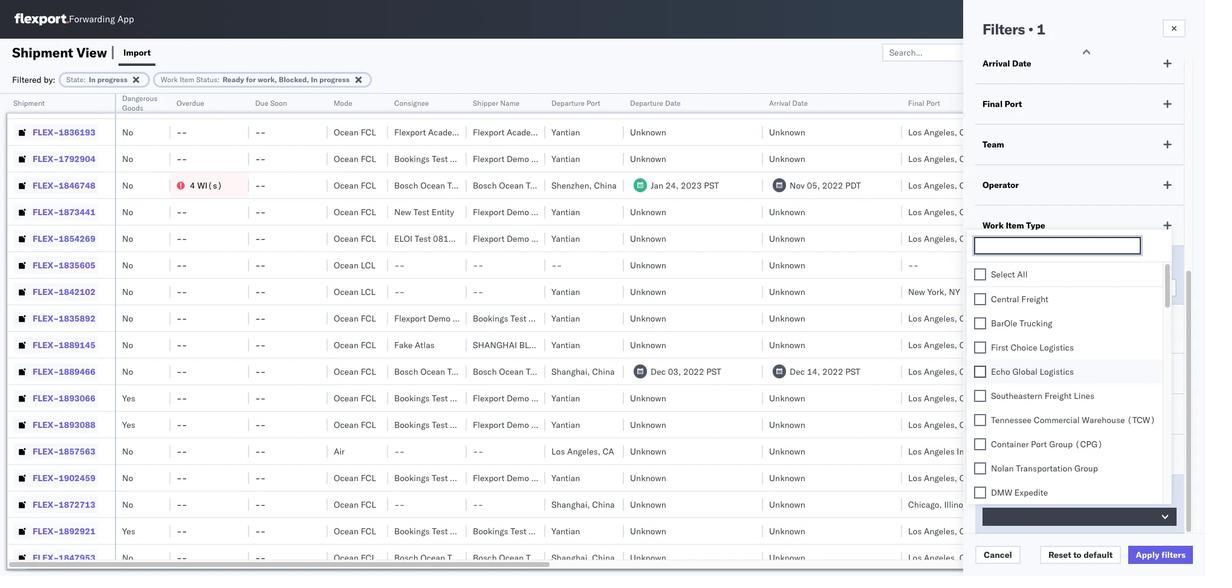 Task type: describe. For each thing, give the bounding box(es) containing it.
departure date button
[[624, 96, 751, 108]]

ocean fcl for flex-1893088
[[334, 419, 376, 430]]

pst right 03,
[[706, 366, 721, 377]]

ocean fcl for flex-1792904
[[334, 153, 376, 164]]

type
[[1026, 220, 1045, 231]]

shipper name button
[[467, 96, 533, 108]]

resize handle column header for dangerous goods
[[156, 94, 171, 576]]

09,
[[1004, 366, 1017, 377]]

jan for flex-1872713
[[987, 499, 999, 510]]

eloi test 081801
[[394, 233, 464, 244]]

flexport for 1854269
[[473, 233, 504, 244]]

york,
[[927, 286, 947, 297]]

2 final port from the left
[[983, 99, 1022, 109]]

flex-1835892 button
[[13, 310, 98, 327]]

no for flex-1854269
[[122, 233, 133, 244]]

jan 16, 2023 pst for flex-1893066
[[987, 393, 1055, 404]]

arrival inside button
[[769, 99, 790, 108]]

16, for flex-1857563
[[1004, 446, 1017, 457]]

ca for flex-1873441
[[959, 206, 971, 217]]

2 : from the left
[[217, 75, 220, 84]]

dec 14, 2022 pst
[[790, 366, 860, 377]]

1835892
[[59, 313, 95, 324]]

1 : from the left
[[84, 75, 86, 84]]

select all
[[991, 269, 1028, 280]]

2023 for flex-1902459
[[1019, 473, 1040, 483]]

ocean fcl for flex-1893066
[[334, 393, 376, 404]]

co. for 1873441
[[563, 206, 575, 217]]

jan 19, 2023 pst
[[987, 286, 1055, 297]]

ocean fcl for flex-1872713
[[334, 499, 376, 510]]

1 vertical spatial trucking
[[983, 490, 1018, 501]]

southeastern freight lines
[[991, 391, 1094, 401]]

los for flex-1847953
[[908, 552, 922, 563]]

flex-1792904 button
[[13, 150, 98, 167]]

4 shanghai, china from the top
[[551, 552, 615, 563]]

bookings test consignee for flex-1792904
[[394, 153, 491, 164]]

filters • 1
[[983, 20, 1045, 38]]

flex-1889466 button
[[13, 363, 98, 380]]

los angeles, ca for 1902459
[[908, 473, 971, 483]]

0 vertical spatial trucking
[[1019, 318, 1052, 329]]

16, for flex-1872713
[[1002, 499, 1015, 510]]

flex-1857563
[[33, 446, 95, 457]]

logistics for echo global logistics
[[1040, 366, 1074, 377]]

import button
[[119, 39, 156, 66]]

pdt for oct 21, 2022 pdt
[[1041, 100, 1057, 111]]

1795440
[[59, 100, 95, 111]]

ca for flex-1902459
[[959, 473, 971, 483]]

(sz)
[[544, 127, 565, 138]]

flex- for 1857563
[[33, 446, 59, 457]]

lines
[[1074, 391, 1094, 401]]

arrival date inside button
[[769, 99, 808, 108]]

flex-1873441
[[33, 206, 95, 217]]

flexport academy (sz) ltd.
[[473, 127, 582, 138]]

cancel
[[984, 550, 1012, 560]]

flex-1889466
[[33, 366, 95, 377]]

nj
[[1004, 286, 1013, 297]]

flex- for 1854269
[[33, 233, 59, 244]]

bookings test shipper china
[[473, 526, 583, 537]]

consignee for flex-1892921
[[450, 526, 491, 537]]

los angeles, ca for 1846748
[[908, 180, 971, 191]]

dec 19, 2022 pst
[[987, 127, 1057, 138]]

flex-1835605
[[33, 260, 95, 271]]

1842102
[[59, 286, 95, 297]]

first
[[991, 342, 1008, 353]]

china for flex-1872713
[[592, 499, 615, 510]]

yantian for flex-1854269
[[551, 233, 580, 244]]

angeles, for flex-1889145
[[924, 339, 957, 350]]

bookings for flex-1893088
[[394, 419, 430, 430]]

3 resize handle column header from the left
[[235, 94, 249, 576]]

dec for dec 19, 2022 pst
[[987, 127, 1002, 138]]

nov 16, 2022 pst
[[987, 446, 1057, 457]]

resize handle column header for consignee
[[452, 94, 467, 576]]

central freight
[[991, 294, 1048, 305]]

ca for flex-1847953
[[959, 552, 971, 563]]

19, for 2023
[[1002, 286, 1015, 297]]

ca for flex-1854269
[[959, 233, 971, 244]]

flex- for 1872713
[[33, 499, 59, 510]]

ocean fcl for flex-1795440
[[334, 100, 376, 111]]

dec for dec 09, 2022 pst
[[987, 366, 1002, 377]]

import
[[123, 47, 151, 58]]

ca for flex-1889466
[[959, 366, 971, 377]]

flexport demo shipper co. for 1873441
[[473, 206, 575, 217]]

dangerous goods
[[122, 94, 158, 112]]

new test entity
[[394, 206, 454, 217]]

destination for 1893066
[[1162, 393, 1205, 404]]

flexport demo shipper co. for 1902459
[[473, 473, 575, 483]]

first choice logistics
[[991, 342, 1074, 353]]

los angeles, ca for 1892921
[[908, 526, 971, 537]]

demo for 1873441
[[507, 206, 529, 217]]

ocean for 1889145
[[334, 339, 359, 350]]

apply filters button
[[1128, 546, 1193, 564]]

ocean for 1872713
[[334, 499, 359, 510]]

flexport for 1873441
[[473, 206, 504, 217]]

group for transportation
[[1074, 463, 1098, 474]]

goods
[[122, 103, 143, 112]]

due
[[255, 99, 268, 108]]

no for flex-1836193
[[122, 127, 133, 138]]

list box containing select all
[[967, 262, 1163, 576]]

1846748
[[59, 180, 95, 191]]

name
[[500, 99, 519, 108]]

1902459
[[59, 473, 95, 483]]

partner
[[1162, 99, 1186, 108]]

app
[[117, 14, 134, 25]]

no for flex-1889145
[[122, 339, 133, 350]]

jan for flex-1892921
[[987, 526, 999, 537]]

shipper for flex-1893088
[[531, 419, 561, 430]]

china for flex-1795440
[[592, 100, 615, 111]]

expedite
[[1014, 487, 1048, 498]]

pst for flex-1854269
[[1042, 233, 1057, 244]]

ocean fcl for flex-1847953
[[334, 552, 376, 563]]

soon
[[270, 99, 287, 108]]

27,
[[1003, 206, 1016, 217]]

destination for 1873441
[[1162, 206, 1205, 217]]

cancel button
[[975, 546, 1020, 564]]

pst for flex-1893066
[[1040, 393, 1055, 404]]

12 resize handle column header from the left
[[1063, 94, 1077, 576]]

due soon
[[255, 99, 287, 108]]

no for flex-1795440
[[122, 100, 133, 111]]

carrier
[[1020, 490, 1049, 501]]

date inside quoted delivery date
[[987, 103, 1002, 112]]

international
[[957, 446, 1006, 457]]

lhuu7894563,
[[1083, 366, 1146, 377]]

los for flex-1857563
[[908, 446, 922, 457]]

barole trucking
[[991, 318, 1052, 329]]

30,
[[1002, 526, 1015, 537]]

new for new test entity
[[394, 206, 411, 217]]

fake atlas
[[394, 339, 435, 350]]

angeles, for flex-1854269
[[924, 233, 957, 244]]

4 shanghai, from the top
[[551, 552, 590, 563]]

flex- for 1889466
[[33, 366, 59, 377]]

flex-1857563 button
[[13, 443, 98, 460]]

delivery
[[1013, 94, 1039, 103]]

shipment view
[[12, 44, 107, 61]]

exception
[[1099, 47, 1138, 58]]

demo for 1902459
[[507, 473, 529, 483]]

0 vertical spatial arrival
[[983, 58, 1010, 69]]

yes for flex-1893066
[[122, 393, 135, 404]]

16, for flex-1893066
[[1002, 393, 1015, 404]]

view
[[76, 44, 107, 61]]

trucking carrier
[[983, 490, 1049, 501]]

flex-1889145
[[33, 339, 95, 350]]

2023 for flex-1873441
[[1019, 206, 1040, 217]]

default
[[1084, 550, 1113, 560]]

19, for 2022
[[1004, 127, 1017, 138]]

status for work item status : ready for work, blocked, in progress
[[196, 75, 217, 84]]

los angeles, ca for 1835892
[[908, 313, 971, 324]]

flexport for 1902459
[[473, 473, 504, 483]]

jan left the 24,
[[651, 180, 663, 191]]

flex- for 1792904
[[33, 153, 59, 164]]

bookings test consignee for flex-1902459
[[394, 473, 491, 483]]

(us)
[[465, 127, 487, 138]]

yantian for flex-1873441
[[551, 206, 580, 217]]

1857563
[[59, 446, 95, 457]]

co. for 1893066
[[563, 393, 575, 404]]

ca for flex-1846748
[[959, 180, 971, 191]]

flex-1795440
[[33, 100, 95, 111]]

ocean fcl for flex-1902459
[[334, 473, 376, 483]]

team
[[983, 139, 1004, 150]]

dec 03, 2022 pst
[[651, 366, 721, 377]]

1892921
[[59, 526, 95, 537]]

china for flex-1847953
[[592, 552, 615, 563]]

bookings test consignee for flex-1893066
[[394, 393, 491, 404]]

2023 for flex-1892921
[[1017, 526, 1038, 537]]

los angeles, ca for 1795440
[[908, 100, 971, 111]]

nov for nov 28, 2022 pst
[[987, 233, 1002, 244]]

demurrage lfd
[[983, 449, 1045, 460]]

item for work item status : ready for work, blocked, in progress
[[180, 75, 194, 84]]

angeles, for flex-1893066
[[924, 393, 957, 404]]

Search... text field
[[882, 43, 1014, 61]]

Search Shipments (/) text field
[[973, 10, 1090, 28]]

departure date
[[630, 99, 681, 108]]

co.,
[[565, 339, 582, 350]]

4 resize handle column header from the left
[[313, 94, 328, 576]]

angeles, for flex-1836193
[[924, 127, 957, 138]]

flexport. image
[[15, 13, 69, 25]]

4
[[190, 180, 195, 191]]

forwarding app
[[69, 14, 134, 25]]

1847953
[[59, 552, 95, 563]]

consignee button
[[388, 96, 455, 108]]

forwarding app link
[[15, 13, 134, 25]]

state : in progress
[[66, 75, 127, 84]]

shanghai
[[473, 339, 517, 350]]

jan 13, 2023 pst
[[987, 339, 1055, 350]]

partner servic
[[1162, 99, 1205, 108]]



Task type: locate. For each thing, give the bounding box(es) containing it.
pst down expedite
[[1040, 499, 1055, 510]]

2023 up type
[[1019, 206, 1040, 217]]

shipment for shipment view
[[12, 44, 73, 61]]

los for flex-1902459
[[908, 473, 922, 483]]

status
[[196, 75, 217, 84], [1026, 261, 1052, 271], [997, 368, 1024, 379]]

10 flex- from the top
[[33, 339, 59, 350]]

feb left 27,
[[987, 206, 1001, 217]]

flex-1842102
[[33, 286, 95, 297]]

6 yantian from the top
[[551, 313, 580, 324]]

5 yantian from the top
[[551, 286, 580, 297]]

work item type
[[983, 220, 1045, 231]]

airport
[[1008, 446, 1035, 457]]

2023 up expedite
[[1019, 473, 1040, 483]]

3 destination from the top
[[1162, 206, 1205, 217]]

2022 for 05,
[[822, 180, 843, 191]]

1 vertical spatial jan 16, 2023 pst
[[987, 419, 1055, 430]]

feb left 06,
[[987, 473, 1001, 483]]

filters
[[983, 20, 1025, 38]]

flex- for 1902459
[[33, 473, 59, 483]]

7 flex- from the top
[[33, 260, 59, 271]]

2 shanghai, from the top
[[551, 366, 590, 377]]

0 vertical spatial ocean lcl
[[334, 260, 376, 271]]

flexport demo shipper co. for 1792904
[[473, 153, 575, 164]]

2 vertical spatial status
[[997, 368, 1024, 379]]

0 vertical spatial new
[[394, 206, 411, 217]]

ceau7522281, hlxu6269489
[[1083, 180, 1205, 190]]

select
[[991, 269, 1015, 280]]

fcl for flex-1835892
[[361, 313, 376, 324]]

: left the ready
[[217, 75, 220, 84]]

flex-1846748
[[33, 180, 95, 191]]

fcl for flex-1889466
[[361, 366, 376, 377]]

dec 09, 2022 pst
[[987, 366, 1057, 377]]

2 vertical spatial item
[[1006, 261, 1024, 271]]

custom
[[983, 409, 1014, 420]]

0 horizontal spatial in
[[89, 75, 96, 84]]

6 fcl from the top
[[361, 233, 376, 244]]

abcu1234560
[[1083, 259, 1143, 270]]

1 vertical spatial arrival date
[[769, 99, 808, 108]]

final left 21,
[[983, 99, 1003, 109]]

in right blocked,
[[311, 75, 318, 84]]

feb for feb 06, 2023 pst
[[987, 473, 1001, 483]]

2 yes from the top
[[122, 419, 135, 430]]

6 destination from the top
[[1162, 366, 1205, 377]]

los for flex-1893066
[[908, 393, 922, 404]]

06,
[[1003, 473, 1016, 483]]

angeles, for flex-1846748
[[924, 180, 957, 191]]

schedule
[[983, 328, 1020, 339]]

1 horizontal spatial arrival
[[983, 58, 1010, 69]]

wi(s)
[[197, 180, 222, 191]]

1 vertical spatial yes
[[122, 419, 135, 430]]

2 lcl from the top
[[361, 286, 376, 297]]

2 flex- from the top
[[33, 127, 59, 138]]

1 horizontal spatial final port
[[983, 99, 1022, 109]]

1 destination from the top
[[1162, 100, 1205, 111]]

new left "york,"
[[908, 286, 925, 297]]

oct 21, 2022 pdt
[[987, 100, 1057, 111]]

group down (cpg)
[[1074, 463, 1098, 474]]

item up 28,
[[1006, 220, 1024, 231]]

1 vertical spatial ocean lcl
[[334, 286, 376, 297]]

3
[[996, 282, 1001, 293]]

2023 down expedite
[[1017, 499, 1038, 510]]

10 yantian from the top
[[551, 473, 580, 483]]

1 horizontal spatial new
[[908, 286, 925, 297]]

3 shanghai, from the top
[[551, 499, 590, 510]]

2023 for flex-1893066
[[1017, 393, 1038, 404]]

los for flex-1846748
[[908, 180, 922, 191]]

flex-1902459 button
[[13, 469, 98, 486]]

ocean lcl
[[334, 260, 376, 271], [334, 286, 376, 297]]

15 fcl from the top
[[361, 552, 376, 563]]

file exception button
[[1063, 43, 1146, 61], [1063, 43, 1146, 61]]

flex-1889145 button
[[13, 336, 98, 353]]

1 jan 16, 2023 pst from the top
[[987, 393, 1055, 404]]

item up jan 19, 2023 pst
[[1006, 261, 1024, 271]]

2 vertical spatial work
[[983, 261, 1004, 271]]

flex- up flex-1854269 button at the left of page
[[33, 206, 59, 217]]

flex- down "by:"
[[33, 100, 59, 111]]

21,
[[1003, 100, 1016, 111]]

pst up container port group (cpg)
[[1040, 419, 1055, 430]]

8 no from the top
[[122, 286, 133, 297]]

7 destination from the top
[[1162, 393, 1205, 404]]

jan left nj
[[987, 286, 999, 297]]

(cpg)
[[1075, 439, 1103, 450]]

dec up "team"
[[987, 127, 1002, 138]]

None checkbox
[[974, 293, 986, 305], [974, 317, 986, 330], [974, 366, 986, 378], [974, 438, 986, 450], [974, 463, 986, 475], [974, 487, 986, 499], [974, 293, 986, 305], [974, 317, 986, 330], [974, 366, 986, 378], [974, 438, 986, 450], [974, 463, 986, 475], [974, 487, 986, 499]]

11 resize handle column header from the left
[[966, 94, 981, 576]]

inc.
[[489, 127, 504, 138]]

0 horizontal spatial new
[[394, 206, 411, 217]]

9 destination from the top
[[1162, 526, 1205, 537]]

illinois
[[944, 499, 970, 510]]

work down 27,
[[983, 220, 1004, 231]]

bookings
[[394, 153, 430, 164], [473, 313, 508, 324], [394, 393, 430, 404], [394, 419, 430, 430], [394, 473, 430, 483], [394, 526, 430, 537], [473, 526, 508, 537]]

academy right inc.
[[507, 127, 542, 138]]

pst up first choice logistics at right bottom
[[1042, 313, 1057, 324]]

14 flex- from the top
[[33, 446, 59, 457]]

ocean for 1854269
[[334, 233, 359, 244]]

no for flex-1847953
[[122, 552, 133, 563]]

4 yantian from the top
[[551, 233, 580, 244]]

1872713
[[59, 499, 95, 510]]

pst right global
[[1043, 366, 1057, 377]]

1 horizontal spatial departure
[[630, 99, 663, 108]]

1 final from the left
[[908, 99, 924, 108]]

1 vertical spatial item
[[1006, 220, 1024, 231]]

0 horizontal spatial :
[[84, 75, 86, 84]]

4 fcl from the top
[[361, 180, 376, 191]]

flex- up flex-1857563 button
[[33, 419, 59, 430]]

0 vertical spatial logistics
[[1040, 342, 1074, 353]]

1 horizontal spatial final
[[983, 99, 1003, 109]]

nov left 05,
[[790, 180, 805, 191]]

12 flex- from the top
[[33, 393, 59, 404]]

2 shanghai, china from the top
[[551, 366, 615, 377]]

pst for flex-1889466
[[1043, 366, 1057, 377]]

container
[[991, 439, 1029, 450]]

flex- up flex-1889466 'button'
[[33, 339, 59, 350]]

work up 3
[[983, 261, 1004, 271]]

1 vertical spatial shipment
[[13, 99, 45, 108]]

item
[[180, 75, 194, 84], [1006, 220, 1024, 231], [1006, 261, 1024, 271]]

flex-
[[33, 100, 59, 111], [33, 127, 59, 138], [33, 153, 59, 164], [33, 180, 59, 191], [33, 206, 59, 217], [33, 233, 59, 244], [33, 260, 59, 271], [33, 286, 59, 297], [33, 313, 59, 324], [33, 339, 59, 350], [33, 366, 59, 377], [33, 393, 59, 404], [33, 419, 59, 430], [33, 446, 59, 457], [33, 473, 59, 483], [33, 499, 59, 510], [33, 526, 59, 537], [33, 552, 59, 563]]

1 horizontal spatial arrival date
[[983, 58, 1031, 69]]

2 academy from the left
[[507, 127, 542, 138]]

behind
[[1023, 319, 1052, 330]]

flex- down the flex-1792904 button
[[33, 180, 59, 191]]

5 flex- from the top
[[33, 206, 59, 217]]

resize handle column header
[[100, 94, 115, 576], [156, 94, 171, 576], [235, 94, 249, 576], [313, 94, 328, 576], [374, 94, 388, 576], [452, 94, 467, 576], [531, 94, 545, 576], [609, 94, 624, 576], [749, 94, 763, 576], [888, 94, 902, 576], [966, 94, 981, 576], [1063, 94, 1077, 576], [1142, 94, 1156, 576]]

0 vertical spatial yes
[[122, 393, 135, 404]]

flex- for 1842102
[[33, 286, 59, 297]]

2022 for 03,
[[683, 366, 704, 377]]

0 horizontal spatial arrival
[[769, 99, 790, 108]]

dec for dec 03, 2022 pst
[[651, 366, 666, 377]]

flex- for 1889145
[[33, 339, 59, 350]]

6 ocean fcl from the top
[[334, 233, 376, 244]]

19, up "team"
[[1004, 127, 1017, 138]]

arrival date button
[[763, 96, 890, 108]]

apply
[[1136, 550, 1159, 560]]

1889466
[[59, 366, 95, 377]]

work up overdue
[[161, 75, 178, 84]]

yes right 1893088
[[122, 419, 135, 430]]

15 ocean fcl from the top
[[334, 552, 376, 563]]

shanghai, up ltd.
[[551, 100, 590, 111]]

2 yantian from the top
[[551, 153, 580, 164]]

ny
[[949, 286, 960, 297]]

jan up container
[[987, 419, 999, 430]]

final port inside button
[[908, 99, 940, 108]]

1 resize handle column header from the left
[[100, 94, 115, 576]]

1 horizontal spatial progress
[[319, 75, 349, 84]]

15 flex- from the top
[[33, 473, 59, 483]]

freight up "commercial"
[[1045, 391, 1072, 401]]

0 vertical spatial feb
[[987, 206, 1001, 217]]

fcl for flex-1873441
[[361, 206, 376, 217]]

yantian for flex-1889145
[[551, 339, 580, 350]]

los for flex-1795440
[[908, 100, 922, 111]]

ltd
[[584, 339, 599, 350]]

no right 1792904
[[122, 153, 133, 164]]

flex- down flex-1854269 button at the left of page
[[33, 260, 59, 271]]

1 vertical spatial new
[[908, 286, 925, 297]]

flex- down "flex-1893088" button
[[33, 446, 59, 457]]

shipment inside shipment behind schedule
[[983, 319, 1021, 330]]

pst up carrier
[[1042, 473, 1057, 483]]

new up eloi
[[394, 206, 411, 217]]

pst for flex-1872713
[[1040, 499, 1055, 510]]

1 flex- from the top
[[33, 100, 59, 111]]

test
[[432, 153, 448, 164], [447, 180, 463, 191], [526, 180, 542, 191], [413, 206, 429, 217], [415, 233, 431, 244], [510, 313, 526, 324], [447, 366, 463, 377], [526, 366, 542, 377], [432, 393, 448, 404], [432, 419, 448, 430], [432, 473, 448, 483], [432, 526, 448, 537], [510, 526, 526, 537], [447, 552, 463, 563], [526, 552, 542, 563]]

1 vertical spatial freight
[[1045, 391, 1072, 401]]

2 no from the top
[[122, 127, 133, 138]]

ocean lcl for yantian
[[334, 286, 376, 297]]

co.
[[563, 153, 575, 164], [563, 206, 575, 217], [563, 233, 575, 244], [485, 313, 496, 324], [563, 393, 575, 404], [563, 419, 575, 430], [563, 473, 575, 483]]

14 ocean fcl from the top
[[334, 526, 376, 537]]

nov 07, 2022 pst
[[987, 313, 1057, 324]]

7 resize handle column header from the left
[[531, 94, 545, 576]]

0 horizontal spatial status
[[196, 75, 217, 84]]

yantian for flex-1893088
[[551, 419, 580, 430]]

0 horizontal spatial progress
[[97, 75, 127, 84]]

1 academy from the left
[[428, 127, 463, 138]]

shanghai, down the co.,
[[551, 366, 590, 377]]

no right 1873441 on the left of the page
[[122, 206, 133, 217]]

5 no from the top
[[122, 206, 133, 217]]

1 ocean fcl from the top
[[334, 100, 376, 111]]

3 ocean fcl from the top
[[334, 153, 376, 164]]

ltd.
[[567, 127, 582, 138]]

no right 1846748
[[122, 180, 133, 191]]

6 resize handle column header from the left
[[452, 94, 467, 576]]

servic
[[1188, 99, 1205, 108]]

0 vertical spatial status
[[196, 75, 217, 84]]

8 ocean fcl from the top
[[334, 339, 376, 350]]

flex-1872713
[[33, 499, 95, 510]]

2 horizontal spatial status
[[1026, 261, 1052, 271]]

no right 1889145
[[122, 339, 133, 350]]

2022 for 19,
[[1019, 127, 1040, 138]]

13 fcl from the top
[[361, 499, 376, 510]]

9 flex- from the top
[[33, 313, 59, 324]]

shanghai,
[[551, 100, 590, 111], [551, 366, 590, 377], [551, 499, 590, 510], [551, 552, 590, 563]]

pst right 14,
[[845, 366, 860, 377]]

demo for 1854269
[[507, 233, 529, 244]]

los for flex-1836193
[[908, 127, 922, 138]]

pdt for nov 05, 2022 pdt
[[845, 180, 861, 191]]

jan up custom
[[987, 393, 999, 404]]

freight up nov 07, 2022 pst
[[1021, 294, 1048, 305]]

flex- inside 'button'
[[33, 366, 59, 377]]

2 feb from the top
[[987, 473, 1001, 483]]

1 horizontal spatial in
[[311, 75, 318, 84]]

1 horizontal spatial status
[[997, 368, 1024, 379]]

ocean fcl for flex-1836193
[[334, 127, 376, 138]]

ocean fcl for flex-1889145
[[334, 339, 376, 350]]

flexport for 1893088
[[473, 419, 504, 430]]

flex- down flex-1873441 button
[[33, 233, 59, 244]]

0 horizontal spatial final port
[[908, 99, 940, 108]]

group down "commercial"
[[1049, 439, 1073, 450]]

1 vertical spatial feb
[[987, 473, 1001, 483]]

flex- for 1795440
[[33, 100, 59, 111]]

shipper name
[[473, 99, 519, 108]]

lcl
[[361, 260, 376, 271], [361, 286, 376, 297]]

bookings for flex-1893066
[[394, 393, 430, 404]]

angeles, for flex-1889466
[[924, 366, 957, 377]]

0 vertical spatial item
[[180, 75, 194, 84]]

ocean lcl for --
[[334, 260, 376, 271]]

6 flex- from the top
[[33, 233, 59, 244]]

0 horizontal spatial academy
[[428, 127, 463, 138]]

1 shanghai, china from the top
[[551, 100, 615, 111]]

0 vertical spatial group
[[1049, 439, 1073, 450]]

logistics up southeastern freight lines
[[1040, 366, 1074, 377]]

0 horizontal spatial final
[[908, 99, 924, 108]]

11 yantian from the top
[[551, 526, 580, 537]]

ca for flex-1893066
[[959, 393, 971, 404]]

nov up nolan
[[987, 446, 1002, 457]]

0 vertical spatial work
[[161, 75, 178, 84]]

3 jan 16, 2023 pst from the top
[[987, 499, 1055, 510]]

all
[[1017, 269, 1028, 280]]

pst down oct 21, 2022 pdt
[[1043, 127, 1057, 138]]

7 yantian from the top
[[551, 339, 580, 350]]

1854269
[[59, 233, 95, 244]]

2 vertical spatial shipment
[[983, 319, 1021, 330]]

2 vertical spatial jan 16, 2023 pst
[[987, 499, 1055, 510]]

flex- inside 'button'
[[33, 100, 59, 111]]

2 fcl from the top
[[361, 127, 376, 138]]

2 resize handle column header from the left
[[156, 94, 171, 576]]

ocean fcl
[[334, 100, 376, 111], [334, 127, 376, 138], [334, 153, 376, 164], [334, 180, 376, 191], [334, 206, 376, 217], [334, 233, 376, 244], [334, 313, 376, 324], [334, 339, 376, 350], [334, 366, 376, 377], [334, 393, 376, 404], [334, 419, 376, 430], [334, 473, 376, 483], [334, 499, 376, 510], [334, 526, 376, 537], [334, 552, 376, 563]]

flex- down flex-1902459 button
[[33, 499, 59, 510]]

pdt right 05,
[[845, 180, 861, 191]]

consignee for flex-1893066
[[450, 393, 491, 404]]

1 yes from the top
[[122, 393, 135, 404]]

nov left the 07, at the bottom right of the page
[[987, 313, 1002, 324]]

ocean fcl for flex-1873441
[[334, 206, 376, 217]]

13 flex- from the top
[[33, 419, 59, 430]]

7 ocean fcl from the top
[[334, 313, 376, 324]]

0 horizontal spatial departure
[[551, 99, 585, 108]]

pst up behind
[[1040, 286, 1055, 297]]

1836193
[[59, 127, 95, 138]]

5 fcl from the top
[[361, 206, 376, 217]]

logistics for first choice logistics
[[1040, 342, 1074, 353]]

los angeles, ca for 1889466
[[908, 366, 971, 377]]

pst down behind
[[1040, 339, 1055, 350]]

no right 1835892
[[122, 313, 133, 324]]

1 progress from the left
[[97, 75, 127, 84]]

11 ocean fcl from the top
[[334, 419, 376, 430]]

lcl for yantian
[[361, 286, 376, 297]]

0 vertical spatial pdt
[[1041, 100, 1057, 111]]

9 yantian from the top
[[551, 419, 580, 430]]

no for flex-1857563
[[122, 446, 133, 457]]

13,
[[1002, 339, 1015, 350]]

19, right 3
[[1002, 286, 1015, 297]]

trucking down 06,
[[983, 490, 1018, 501]]

custom cleared
[[983, 409, 1048, 420]]

18 flex- from the top
[[33, 552, 59, 563]]

nov left 28,
[[987, 233, 1002, 244]]

0 horizontal spatial group
[[1049, 439, 1073, 450]]

eloi
[[394, 233, 412, 244]]

1835605
[[59, 260, 95, 271]]

no right 1847953 on the left bottom
[[122, 552, 133, 563]]

8 fcl from the top
[[361, 339, 376, 350]]

9 fcl from the top
[[361, 366, 376, 377]]

flex- down flex-1892921 "button" at the bottom left of the page
[[33, 552, 59, 563]]

2 progress from the left
[[319, 75, 349, 84]]

group for port
[[1049, 439, 1073, 450]]

flex- up flex-1893066 button
[[33, 366, 59, 377]]

flex- up 'flex-1889145' button
[[33, 313, 59, 324]]

ocean fcl for flex-1889466
[[334, 366, 376, 377]]

flex-1892921 button
[[13, 523, 98, 540]]

2 departure from the left
[[630, 99, 663, 108]]

1 fcl from the top
[[361, 100, 376, 111]]

state
[[66, 75, 84, 84]]

destination for 1854269
[[1162, 233, 1205, 244]]

1 horizontal spatial pdt
[[1041, 100, 1057, 111]]

freight for southeastern
[[1045, 391, 1072, 401]]

2 in from the left
[[311, 75, 318, 84]]

destination for 1835892
[[1162, 313, 1205, 324]]

5 resize handle column header from the left
[[374, 94, 388, 576]]

flex- up flex-1872713 button
[[33, 473, 59, 483]]

shipper inside button
[[473, 99, 498, 108]]

2023 up container
[[1017, 419, 1038, 430]]

pdt right "delivery"
[[1041, 100, 1057, 111]]

departure inside departure date button
[[630, 99, 663, 108]]

shipper for flex-1893066
[[531, 393, 561, 404]]

: up 1795440
[[84, 75, 86, 84]]

0 vertical spatial lcl
[[361, 260, 376, 271]]

flex-1902459
[[33, 473, 95, 483]]

fcl for flex-1902459
[[361, 473, 376, 483]]

1 in from the left
[[89, 75, 96, 84]]

05,
[[807, 180, 820, 191]]

0 vertical spatial jan 16, 2023 pst
[[987, 393, 1055, 404]]

fcl for flex-1889145
[[361, 339, 376, 350]]

atlas
[[415, 339, 435, 350]]

ocean fcl for flex-1892921
[[334, 526, 376, 537]]

pst for flex-1889145
[[1040, 339, 1055, 350]]

7 fcl from the top
[[361, 313, 376, 324]]

jan 16, 2023 pst down the dmw expedite
[[987, 499, 1055, 510]]

consignee inside consignee button
[[394, 99, 429, 108]]

2023 down shipment behind schedule
[[1017, 339, 1038, 350]]

jan 16, 2023 pst up custom cleared
[[987, 393, 1055, 404]]

flex-1893088
[[33, 419, 95, 430]]

1 vertical spatial arrival
[[769, 99, 790, 108]]

2023
[[681, 180, 702, 191], [1019, 206, 1040, 217], [1017, 286, 1038, 297], [1017, 339, 1038, 350], [1017, 393, 1038, 404], [1017, 419, 1038, 430], [1019, 473, 1040, 483], [1017, 499, 1038, 510], [1017, 526, 1038, 537]]

logistics down behind
[[1040, 342, 1074, 353]]

pst right the 24,
[[704, 180, 719, 191]]

chicago, illinois
[[908, 499, 970, 510]]

unknown
[[630, 100, 666, 111], [769, 100, 805, 111], [630, 127, 666, 138], [769, 127, 805, 138], [630, 153, 666, 164], [769, 153, 805, 164], [987, 153, 1023, 164], [987, 180, 1023, 191], [630, 206, 666, 217], [769, 206, 805, 217], [630, 233, 666, 244], [769, 233, 805, 244], [630, 260, 666, 271], [769, 260, 805, 271], [987, 260, 1023, 271], [630, 286, 666, 297], [769, 286, 805, 297], [630, 313, 666, 324], [769, 313, 805, 324], [630, 339, 666, 350], [769, 339, 805, 350], [630, 393, 666, 404], [769, 393, 805, 404], [630, 419, 666, 430], [769, 419, 805, 430], [630, 446, 666, 457], [769, 446, 805, 457], [630, 473, 666, 483], [769, 473, 805, 483], [630, 499, 666, 510], [769, 499, 805, 510], [630, 526, 666, 537], [769, 526, 805, 537], [630, 552, 666, 563], [769, 552, 805, 563], [987, 552, 1023, 563]]

2 final from the left
[[983, 99, 1003, 109]]

shipper
[[473, 99, 498, 108], [531, 153, 561, 164], [531, 206, 561, 217], [531, 233, 561, 244], [453, 313, 482, 324], [531, 393, 561, 404], [531, 419, 561, 430], [531, 473, 561, 483], [529, 526, 558, 537]]

3 button
[[983, 279, 1177, 297]]

nov for nov 05, 2022 pdt
[[790, 180, 805, 191]]

no right 1854269
[[122, 233, 133, 244]]

final inside final port button
[[908, 99, 924, 108]]

no right 1889466
[[122, 366, 133, 377]]

fcl for flex-1792904
[[361, 153, 376, 164]]

9 no from the top
[[122, 313, 133, 324]]

ceau7522281,
[[1083, 180, 1146, 190]]

no right 1902459
[[122, 473, 133, 483]]

southeastern
[[991, 391, 1042, 401]]

shipment inside 'button'
[[13, 99, 45, 108]]

2 vertical spatial yes
[[122, 526, 135, 537]]

1 vertical spatial 19,
[[1002, 286, 1015, 297]]

flex-1836193
[[33, 127, 95, 138]]

yes for flex-1892921
[[122, 526, 135, 537]]

0 horizontal spatial trucking
[[983, 490, 1018, 501]]

ocean for 1792904
[[334, 153, 359, 164]]

shanghai, down 'bookings test shipper china'
[[551, 552, 590, 563]]

work for work item status : ready for work, blocked, in progress
[[161, 75, 178, 84]]

flex- down flex-1836193 button
[[33, 153, 59, 164]]

work for work item type
[[983, 220, 1004, 231]]

shanghai, up 'bookings test shipper china'
[[551, 499, 590, 510]]

1 vertical spatial work
[[983, 220, 1004, 231]]

port inside "list box"
[[1031, 439, 1047, 450]]

0 vertical spatial freight
[[1021, 294, 1048, 305]]

yes right 1893066
[[122, 393, 135, 404]]

1 shanghai, from the top
[[551, 100, 590, 111]]

dangerous goods button
[[116, 91, 166, 113]]

jan for flex-1893066
[[987, 393, 999, 404]]

consignee for flex-1902459
[[450, 473, 491, 483]]

1 vertical spatial group
[[1074, 463, 1098, 474]]

central
[[991, 294, 1019, 305]]

ocean for 1795440
[[334, 100, 359, 111]]

jan for flex-1893088
[[987, 419, 999, 430]]

jan left 30, on the bottom of page
[[987, 526, 999, 537]]

1 no from the top
[[122, 100, 133, 111]]

None checkbox
[[974, 268, 986, 281], [974, 342, 986, 354], [974, 390, 986, 402], [974, 414, 986, 426], [974, 268, 986, 281], [974, 342, 986, 354], [974, 390, 986, 402], [974, 414, 986, 426]]

1 vertical spatial pdt
[[845, 180, 861, 191]]

15 no from the top
[[122, 552, 133, 563]]

list box
[[967, 262, 1163, 576]]

3 yes from the top
[[122, 526, 135, 537]]

ocean for 1902459
[[334, 473, 359, 483]]

1 horizontal spatial group
[[1074, 463, 1098, 474]]

13 no from the top
[[122, 473, 133, 483]]

echo
[[991, 366, 1010, 377]]

final port
[[908, 99, 940, 108], [983, 99, 1022, 109]]

jan for flex-1889145
[[987, 339, 999, 350]]

1 feb from the top
[[987, 206, 1001, 217]]

1 logistics from the top
[[1040, 342, 1074, 353]]

lhuu7894563, uetu5238478
[[1083, 366, 1205, 377]]

yes right the 1892921
[[122, 526, 135, 537]]

0 horizontal spatial pdt
[[845, 180, 861, 191]]

bookings test consignee for flex-1892921
[[394, 526, 491, 537]]

no right 1835605
[[122, 260, 133, 271]]

pst up type
[[1042, 206, 1057, 217]]

shanghai, china for dec
[[551, 366, 615, 377]]

demo for 1893088
[[507, 419, 529, 430]]

8 resize handle column header from the left
[[609, 94, 624, 576]]

no down state : in progress
[[122, 100, 133, 111]]

0 vertical spatial shipment
[[12, 44, 73, 61]]

flex- down flex-1795440 'button'
[[33, 127, 59, 138]]

4 flex- from the top
[[33, 180, 59, 191]]

1 vertical spatial logistics
[[1040, 366, 1074, 377]]

4 ocean fcl from the top
[[334, 180, 376, 191]]

flexport demo shipper co. for 1893066
[[473, 393, 575, 404]]

dec left 03,
[[651, 366, 666, 377]]

1 vertical spatial lcl
[[361, 286, 376, 297]]

mode
[[334, 99, 352, 108]]

1 horizontal spatial academy
[[507, 127, 542, 138]]

export cust
[[1162, 260, 1205, 271]]

flex-1893088 button
[[13, 416, 98, 433]]

departure port button
[[545, 96, 612, 108]]

yantian for flex-1902459
[[551, 473, 580, 483]]

item for work item type
[[1006, 220, 1024, 231]]

3 yantian from the top
[[551, 206, 580, 217]]

1 horizontal spatial :
[[217, 75, 220, 84]]

pst up reset
[[1040, 526, 1055, 537]]

5 destination from the top
[[1162, 313, 1205, 324]]

progress up dangerous
[[97, 75, 127, 84]]

1873441
[[59, 206, 95, 217]]

los for flex-1889466
[[908, 366, 922, 377]]

1893088
[[59, 419, 95, 430]]

flex- inside "button"
[[33, 526, 59, 537]]

nov 05, 2022 pdt
[[790, 180, 861, 191]]

0 horizontal spatial arrival date
[[769, 99, 808, 108]]

2023 right 30, on the bottom of page
[[1017, 526, 1038, 537]]

los angeles, ca for 1893088
[[908, 419, 971, 430]]

no
[[122, 100, 133, 111], [122, 127, 133, 138], [122, 153, 133, 164], [122, 180, 133, 191], [122, 206, 133, 217], [122, 233, 133, 244], [122, 260, 133, 271], [122, 286, 133, 297], [122, 313, 133, 324], [122, 339, 133, 350], [122, 366, 133, 377], [122, 446, 133, 457], [122, 473, 133, 483], [122, 499, 133, 510], [122, 552, 133, 563]]

10 fcl from the top
[[361, 393, 376, 404]]

3 flex- from the top
[[33, 153, 59, 164]]

2023 down all
[[1017, 286, 1038, 297]]

13 resize handle column header from the left
[[1142, 94, 1156, 576]]

ocean for 1847953
[[334, 552, 359, 563]]

8 flex- from the top
[[33, 286, 59, 297]]

5 ocean fcl from the top
[[334, 206, 376, 217]]

0 vertical spatial arrival date
[[983, 58, 1031, 69]]

no right 1872713
[[122, 499, 133, 510]]

pst down type
[[1042, 233, 1057, 244]]

2023 right the 24,
[[681, 180, 702, 191]]

0 vertical spatial 19,
[[1004, 127, 1017, 138]]

shanghai, for oct
[[551, 100, 590, 111]]

angeles, for flex-1873441
[[924, 206, 957, 217]]

ca for flex-1893088
[[959, 419, 971, 430]]

ocean fcl for flex-1846748
[[334, 180, 376, 191]]

3 fcl from the top
[[361, 153, 376, 164]]

flexport
[[394, 127, 426, 138], [473, 127, 504, 138], [473, 153, 504, 164], [473, 206, 504, 217], [473, 233, 504, 244], [394, 313, 426, 324], [473, 393, 504, 404], [473, 419, 504, 430], [473, 473, 504, 483]]

flex-1847953
[[33, 552, 95, 563]]

None text field
[[978, 241, 1140, 252]]

flex-1847953 button
[[13, 549, 98, 566]]

commercial
[[1034, 415, 1080, 426]]

1 horizontal spatial trucking
[[1019, 318, 1052, 329]]

pst for flex-1842102
[[1040, 286, 1055, 297]]

no for flex-1889466
[[122, 366, 133, 377]]

no right '1857563'
[[122, 446, 133, 457]]

11 fcl from the top
[[361, 419, 376, 430]]

final down search... text box
[[908, 99, 924, 108]]

file
[[1082, 47, 1097, 58]]

yes for flex-1893088
[[122, 419, 135, 430]]

no right 1842102 in the left of the page
[[122, 286, 133, 297]]

os
[[1171, 15, 1182, 24]]

departure inside departure port button
[[551, 99, 585, 108]]

flex- up the flex-1835892 button
[[33, 286, 59, 297]]

1 vertical spatial status
[[1026, 261, 1052, 271]]

•
[[1028, 20, 1033, 38]]

14 no from the top
[[122, 499, 133, 510]]

item up overdue
[[180, 75, 194, 84]]

2 jan 16, 2023 pst from the top
[[987, 419, 1055, 430]]

in right state
[[89, 75, 96, 84]]

4 destination from the top
[[1162, 233, 1205, 244]]

1 final port from the left
[[908, 99, 940, 108]]

fcl for flex-1893066
[[361, 393, 376, 404]]

filters
[[1161, 550, 1186, 560]]

2 destination from the top
[[1162, 180, 1205, 191]]



Task type: vqa. For each thing, say whether or not it's contained in the screenshot.


